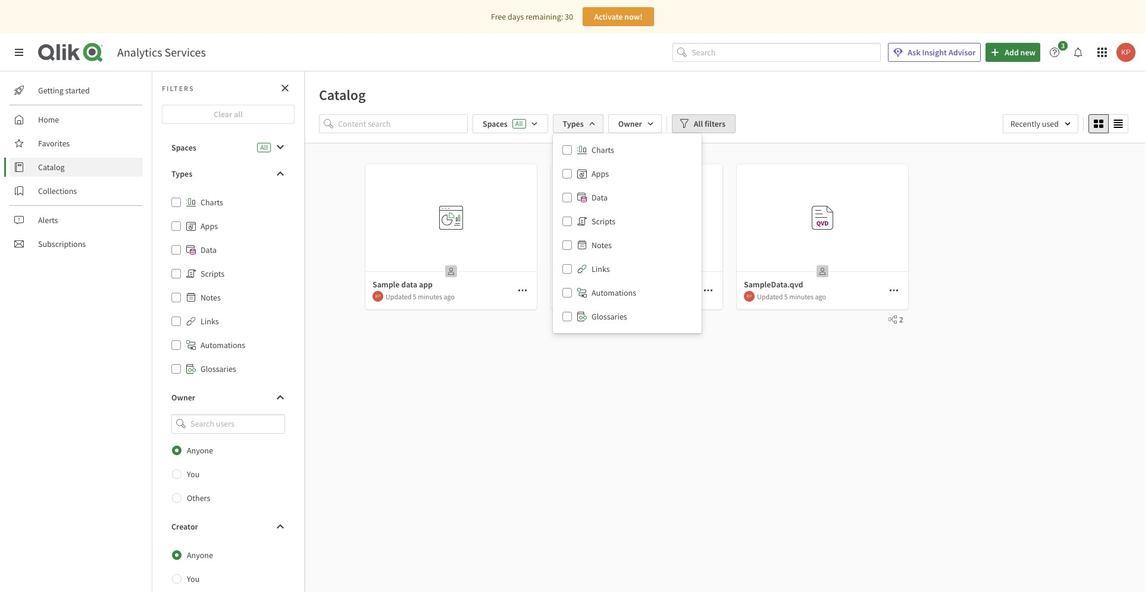 Task type: locate. For each thing, give the bounding box(es) containing it.
glossaries inside filters region
[[592, 311, 627, 322]]

analytics
[[117, 45, 162, 60]]

2 horizontal spatial all
[[694, 118, 703, 129]]

0 vertical spatial notes
[[592, 240, 612, 251]]

0 vertical spatial links
[[592, 264, 610, 274]]

types
[[563, 118, 584, 129], [171, 168, 192, 179]]

1 horizontal spatial updated 5 minutes ago
[[757, 292, 826, 301]]

0 horizontal spatial updated
[[386, 292, 412, 301]]

1 horizontal spatial glossaries
[[592, 311, 627, 322]]

1 minutes from the left
[[418, 292, 442, 301]]

3
[[1061, 41, 1065, 50]]

sample data app up 6
[[558, 279, 619, 290]]

alerts
[[38, 215, 58, 226]]

you for "creator" option group at left bottom
[[187, 574, 200, 584]]

filters
[[705, 118, 726, 129]]

0 horizontal spatial app
[[419, 279, 433, 290]]

updated for first kendall parks element
[[386, 292, 412, 301]]

1 horizontal spatial minutes
[[604, 292, 628, 301]]

links
[[592, 264, 610, 274], [201, 316, 219, 327]]

data for 6
[[587, 279, 603, 290]]

more actions image
[[518, 286, 527, 295], [704, 286, 713, 295]]

0 vertical spatial apps
[[592, 168, 609, 179]]

1 vertical spatial owner button
[[162, 388, 295, 407]]

0 horizontal spatial sample data app
[[373, 279, 433, 290]]

0 horizontal spatial minutes
[[418, 292, 442, 301]]

home
[[38, 114, 59, 125]]

sample for updated 6 minutes ago
[[558, 279, 586, 290]]

you inside owner option group
[[187, 469, 200, 480]]

1 vertical spatial data
[[201, 245, 217, 255]]

scripts
[[592, 216, 616, 227], [201, 269, 225, 279]]

2 anyone from the top
[[187, 550, 213, 561]]

1 vertical spatial automations
[[201, 340, 245, 351]]

data for 5
[[401, 279, 417, 290]]

1 horizontal spatial charts
[[592, 145, 614, 155]]

2 sample from the left
[[558, 279, 586, 290]]

2 horizontal spatial ago
[[815, 292, 826, 301]]

started
[[65, 85, 90, 96]]

1 horizontal spatial catalog
[[319, 86, 366, 104]]

1 horizontal spatial personal element
[[813, 262, 832, 281]]

data
[[592, 192, 608, 203], [201, 245, 217, 255]]

0 horizontal spatial types button
[[162, 164, 295, 183]]

recently used
[[1011, 118, 1059, 129]]

owner option group
[[162, 439, 295, 510]]

1 vertical spatial links
[[201, 316, 219, 327]]

1 horizontal spatial notes
[[592, 240, 612, 251]]

1 app from the left
[[419, 279, 433, 290]]

2 more actions image from the left
[[704, 286, 713, 295]]

1 horizontal spatial data
[[587, 279, 603, 290]]

anyone for "creator" option group at left bottom
[[187, 550, 213, 561]]

0 vertical spatial automations
[[592, 288, 636, 298]]

0 vertical spatial scripts
[[592, 216, 616, 227]]

activate now!
[[594, 11, 643, 22]]

2 horizontal spatial kendall parks element
[[744, 291, 755, 302]]

2 sample data app from the left
[[558, 279, 619, 290]]

data
[[401, 279, 417, 290], [587, 279, 603, 290]]

Search text field
[[692, 43, 881, 62]]

1 horizontal spatial kendall parks image
[[744, 291, 755, 302]]

1 anyone from the top
[[187, 445, 213, 456]]

ago
[[444, 292, 455, 301], [630, 292, 641, 301], [815, 292, 826, 301]]

0 horizontal spatial links
[[201, 316, 219, 327]]

others
[[187, 493, 210, 503]]

2 horizontal spatial updated
[[757, 292, 783, 301]]

5
[[413, 292, 417, 301], [785, 292, 788, 301]]

1 horizontal spatial scripts
[[592, 216, 616, 227]]

sample for updated 5 minutes ago
[[373, 279, 400, 290]]

links for the bottommost types dropdown button
[[201, 316, 219, 327]]

1 horizontal spatial 5
[[785, 292, 788, 301]]

0 vertical spatial sampledata.qvd
[[810, 260, 860, 269]]

activate
[[594, 11, 623, 22]]

all
[[694, 118, 703, 129], [516, 119, 523, 128], [260, 143, 268, 152]]

kendall parks image
[[1117, 43, 1136, 62], [558, 291, 569, 302], [744, 291, 755, 302]]

services
[[165, 45, 206, 60]]

sample up kendall parks image
[[373, 279, 400, 290]]

links for the rightmost types dropdown button
[[592, 264, 610, 274]]

charts inside filters region
[[592, 145, 614, 155]]

1 vertical spatial catalog
[[38, 162, 65, 173]]

updated
[[386, 292, 412, 301], [572, 292, 597, 301], [757, 292, 783, 301]]

1 horizontal spatial kendall parks element
[[558, 291, 569, 302]]

2 horizontal spatial minutes
[[790, 292, 814, 301]]

automations inside filters region
[[592, 288, 636, 298]]

1 updated 5 minutes ago from the left
[[386, 292, 455, 301]]

0 horizontal spatial kendall parks element
[[373, 291, 383, 302]]

updated for second kendall parks element from the left
[[572, 292, 597, 301]]

2 minutes from the left
[[604, 292, 628, 301]]

kendall parks image for sample data app
[[558, 291, 569, 302]]

1 horizontal spatial sampledata.qvd
[[810, 260, 860, 269]]

you up others
[[187, 469, 200, 480]]

glossaries down updated 6 minutes ago
[[592, 311, 627, 322]]

anyone down search users text field
[[187, 445, 213, 456]]

notes
[[592, 240, 612, 251], [201, 292, 221, 303]]

1 horizontal spatial apps
[[592, 168, 609, 179]]

sample up updated 6 minutes ago
[[558, 279, 586, 290]]

2
[[899, 314, 904, 325]]

1 vertical spatial anyone
[[187, 550, 213, 561]]

anyone inside owner option group
[[187, 445, 213, 456]]

0 horizontal spatial sample
[[373, 279, 400, 290]]

sample data app
[[373, 279, 433, 290], [558, 279, 619, 290]]

close sidebar menu image
[[14, 48, 24, 57]]

filters region
[[305, 112, 1145, 333]]

creator option group
[[162, 543, 295, 592]]

1 horizontal spatial links
[[592, 264, 610, 274]]

automations
[[592, 288, 636, 298], [201, 340, 245, 351]]

3 kendall parks element from the left
[[744, 291, 755, 302]]

2 updated 5 minutes ago from the left
[[757, 292, 826, 301]]

owner
[[618, 118, 642, 129], [171, 392, 195, 403]]

apps
[[592, 168, 609, 179], [201, 221, 218, 232]]

1 sample from the left
[[373, 279, 400, 290]]

1 sample data app from the left
[[373, 279, 433, 290]]

1 vertical spatial scripts
[[201, 269, 225, 279]]

0 horizontal spatial kendall parks image
[[558, 291, 569, 302]]

0 vertical spatial types button
[[553, 114, 604, 133]]

anyone down 'creator'
[[187, 550, 213, 561]]

apps inside filters region
[[592, 168, 609, 179]]

0 horizontal spatial scripts
[[201, 269, 225, 279]]

30
[[565, 11, 573, 22]]

0 horizontal spatial data
[[201, 245, 217, 255]]

sample
[[373, 279, 400, 290], [558, 279, 586, 290]]

owner button
[[608, 114, 662, 133], [162, 388, 295, 407]]

0 horizontal spatial spaces
[[171, 142, 196, 153]]

glossaries for the bottommost types dropdown button
[[201, 364, 236, 374]]

home link
[[10, 110, 143, 129]]

1 horizontal spatial sample data app
[[558, 279, 619, 290]]

3 minutes from the left
[[790, 292, 814, 301]]

1 updated from the left
[[386, 292, 412, 301]]

minutes for first kendall parks element
[[418, 292, 442, 301]]

3 updated from the left
[[757, 292, 783, 301]]

switch view group
[[1089, 114, 1129, 133]]

1 data from the left
[[401, 279, 417, 290]]

1 ago from the left
[[444, 292, 455, 301]]

you
[[187, 469, 200, 480], [187, 574, 200, 584]]

0 horizontal spatial glossaries
[[201, 364, 236, 374]]

0 horizontal spatial 5
[[413, 292, 417, 301]]

1 horizontal spatial owner button
[[608, 114, 662, 133]]

add new
[[1005, 47, 1036, 58]]

kendall parks image
[[373, 291, 383, 302]]

6
[[599, 292, 602, 301]]

minutes
[[418, 292, 442, 301], [604, 292, 628, 301], [790, 292, 814, 301]]

1 horizontal spatial spaces
[[483, 118, 508, 129]]

0 horizontal spatial owner
[[171, 392, 195, 403]]

1 horizontal spatial all
[[516, 119, 523, 128]]

sample data app up kendall parks image
[[373, 279, 433, 290]]

recently
[[1011, 118, 1041, 129]]

None field
[[162, 414, 295, 434]]

now!
[[625, 11, 643, 22]]

all inside all filters dropdown button
[[694, 118, 703, 129]]

1 vertical spatial charts
[[201, 197, 223, 208]]

0 vertical spatial glossaries
[[592, 311, 627, 322]]

0 horizontal spatial more actions image
[[518, 286, 527, 295]]

1 vertical spatial glossaries
[[201, 364, 236, 374]]

1 horizontal spatial ago
[[630, 292, 641, 301]]

sample data app for 5
[[373, 279, 433, 290]]

0 vertical spatial spaces
[[483, 118, 508, 129]]

2 app from the left
[[605, 279, 619, 290]]

1 more actions image from the left
[[518, 286, 527, 295]]

personal element
[[442, 262, 461, 281], [813, 262, 832, 281]]

charts
[[592, 145, 614, 155], [201, 197, 223, 208]]

0 horizontal spatial personal element
[[442, 262, 461, 281]]

1 horizontal spatial owner
[[618, 118, 642, 129]]

2 updated from the left
[[572, 292, 597, 301]]

1 horizontal spatial types
[[563, 118, 584, 129]]

1 vertical spatial types button
[[162, 164, 295, 183]]

you down 'creator'
[[187, 574, 200, 584]]

1 horizontal spatial app
[[605, 279, 619, 290]]

kendall parks element
[[373, 291, 383, 302], [558, 291, 569, 302], [744, 291, 755, 302]]

anyone inside "creator" option group
[[187, 550, 213, 561]]

2 data from the left
[[587, 279, 603, 290]]

0 vertical spatial types
[[563, 118, 584, 129]]

1 horizontal spatial updated
[[572, 292, 597, 301]]

2 5 from the left
[[785, 292, 788, 301]]

1 kendall parks element from the left
[[373, 291, 383, 302]]

searchbar element
[[673, 43, 881, 62]]

0 vertical spatial you
[[187, 469, 200, 480]]

subscriptions link
[[10, 235, 143, 254]]

0 vertical spatial data
[[592, 192, 608, 203]]

1 horizontal spatial data
[[592, 192, 608, 203]]

1 5 from the left
[[413, 292, 417, 301]]

3 ago from the left
[[815, 292, 826, 301]]

0 vertical spatial anyone
[[187, 445, 213, 456]]

glossaries up search users text field
[[201, 364, 236, 374]]

0 horizontal spatial notes
[[201, 292, 221, 303]]

0 horizontal spatial apps
[[201, 221, 218, 232]]

1 vertical spatial you
[[187, 574, 200, 584]]

minutes for second kendall parks element from the left
[[604, 292, 628, 301]]

add
[[1005, 47, 1019, 58]]

types button
[[553, 114, 604, 133], [162, 164, 295, 183]]

all filters
[[694, 118, 726, 129]]

0 horizontal spatial ago
[[444, 292, 455, 301]]

2 personal element from the left
[[813, 262, 832, 281]]

1 vertical spatial sampledata.qvd
[[744, 279, 803, 290]]

updated 6 minutes ago
[[572, 292, 641, 301]]

2 you from the top
[[187, 574, 200, 584]]

0 horizontal spatial types
[[171, 168, 192, 179]]

glossaries
[[592, 311, 627, 322], [201, 364, 236, 374]]

1 personal element from the left
[[442, 262, 461, 281]]

sampledata.qvd
[[810, 260, 860, 269], [744, 279, 803, 290]]

remaining:
[[526, 11, 563, 22]]

types inside filters region
[[563, 118, 584, 129]]

5 for sample data app
[[413, 292, 417, 301]]

ask insight advisor button
[[888, 43, 981, 62]]

0 horizontal spatial charts
[[201, 197, 223, 208]]

you inside "creator" option group
[[187, 574, 200, 584]]

3 button
[[1045, 41, 1072, 62]]

1 vertical spatial owner
[[171, 392, 195, 403]]

1 horizontal spatial sample
[[558, 279, 586, 290]]

0 horizontal spatial catalog
[[38, 162, 65, 173]]

updated 5 minutes ago
[[386, 292, 455, 301], [757, 292, 826, 301]]

0 vertical spatial charts
[[592, 145, 614, 155]]

0 horizontal spatial sampledata.qvd
[[744, 279, 803, 290]]

links inside filters region
[[592, 264, 610, 274]]

2 kendall parks element from the left
[[558, 291, 569, 302]]

1 vertical spatial notes
[[201, 292, 221, 303]]

updated for first kendall parks element from the right
[[757, 292, 783, 301]]

personal element for sample data app
[[442, 262, 461, 281]]

1 horizontal spatial automations
[[592, 288, 636, 298]]

anyone
[[187, 445, 213, 456], [187, 550, 213, 561]]

0 horizontal spatial data
[[401, 279, 417, 290]]

0 vertical spatial owner
[[618, 118, 642, 129]]

catalog
[[319, 86, 366, 104], [38, 162, 65, 173]]

ago for first kendall parks element
[[444, 292, 455, 301]]

0 horizontal spatial updated 5 minutes ago
[[386, 292, 455, 301]]

updated 5 minutes ago for sampledata.qvd
[[757, 292, 826, 301]]

1 you from the top
[[187, 469, 200, 480]]

1 vertical spatial apps
[[201, 221, 218, 232]]

app
[[419, 279, 433, 290], [605, 279, 619, 290]]

glossaries for the rightmost types dropdown button
[[592, 311, 627, 322]]

notes inside filters region
[[592, 240, 612, 251]]

ask insight advisor
[[908, 47, 976, 58]]

2 ago from the left
[[630, 292, 641, 301]]

insight
[[923, 47, 947, 58]]

spaces
[[483, 118, 508, 129], [171, 142, 196, 153]]

1 horizontal spatial more actions image
[[704, 286, 713, 295]]



Task type: vqa. For each thing, say whether or not it's contained in the screenshot.
City Menu Item
no



Task type: describe. For each thing, give the bounding box(es) containing it.
subscriptions
[[38, 239, 86, 249]]

data inside filters region
[[592, 192, 608, 203]]

minutes for first kendall parks element from the right
[[790, 292, 814, 301]]

add new button
[[986, 43, 1041, 62]]

spaces inside filters region
[[483, 118, 508, 129]]

analytics services element
[[117, 45, 206, 60]]

1 vertical spatial types
[[171, 168, 192, 179]]

all filters button
[[672, 114, 736, 133]]

0 horizontal spatial owner button
[[162, 388, 295, 407]]

free
[[491, 11, 506, 22]]

catalog link
[[10, 158, 143, 177]]

5 for sampledata.qvd
[[785, 292, 788, 301]]

notes for the rightmost types dropdown button
[[592, 240, 612, 251]]

sample data app for 6
[[558, 279, 619, 290]]

ago for second kendall parks element from the left
[[630, 292, 641, 301]]

charts for the bottommost types dropdown button
[[201, 197, 223, 208]]

creator
[[171, 521, 198, 532]]

getting started
[[38, 85, 90, 96]]

apps for the bottommost types dropdown button
[[201, 221, 218, 232]]

kendall parks image for sampledata.qvd
[[744, 291, 755, 302]]

new
[[1021, 47, 1036, 58]]

activate now! link
[[583, 7, 654, 26]]

ask
[[908, 47, 921, 58]]

Search users text field
[[188, 414, 271, 434]]

2 button
[[884, 314, 904, 325]]

apps for the rightmost types dropdown button
[[592, 168, 609, 179]]

collections
[[38, 186, 77, 196]]

app for 6
[[605, 279, 619, 290]]

catalog inside navigation pane element
[[38, 162, 65, 173]]

you for owner option group
[[187, 469, 200, 480]]

creator button
[[162, 517, 295, 536]]

updated 5 minutes ago for sample data app
[[386, 292, 455, 301]]

days
[[508, 11, 524, 22]]

favorites
[[38, 138, 70, 149]]

anyone for owner option group
[[187, 445, 213, 456]]

personal element for sampledata.qvd
[[813, 262, 832, 281]]

advisor
[[949, 47, 976, 58]]

alerts link
[[10, 211, 143, 230]]

collections link
[[10, 182, 143, 201]]

app for 5
[[419, 279, 433, 290]]

notes for the bottommost types dropdown button
[[201, 292, 221, 303]]

owner inside filters region
[[618, 118, 642, 129]]

1 vertical spatial spaces
[[171, 142, 196, 153]]

0 horizontal spatial all
[[260, 143, 268, 152]]

ago for first kendall parks element from the right
[[815, 292, 826, 301]]

free days remaining: 30
[[491, 11, 573, 22]]

0 horizontal spatial automations
[[201, 340, 245, 351]]

charts for the rightmost types dropdown button
[[592, 145, 614, 155]]

used
[[1042, 118, 1059, 129]]

0 vertical spatial owner button
[[608, 114, 662, 133]]

1 horizontal spatial types button
[[553, 114, 604, 133]]

more actions image for updated 6 minutes ago
[[704, 286, 713, 295]]

Recently used field
[[1003, 114, 1079, 133]]

navigation pane element
[[0, 76, 152, 258]]

more actions image for updated 5 minutes ago
[[518, 286, 527, 295]]

more actions image
[[889, 286, 899, 295]]

2 horizontal spatial kendall parks image
[[1117, 43, 1136, 62]]

0 vertical spatial catalog
[[319, 86, 366, 104]]

filters
[[162, 84, 194, 93]]

getting started link
[[10, 81, 143, 100]]

scripts inside filters region
[[592, 216, 616, 227]]

analytics services
[[117, 45, 206, 60]]

getting
[[38, 85, 64, 96]]

favorites link
[[10, 134, 143, 153]]

Content search text field
[[338, 114, 468, 133]]



